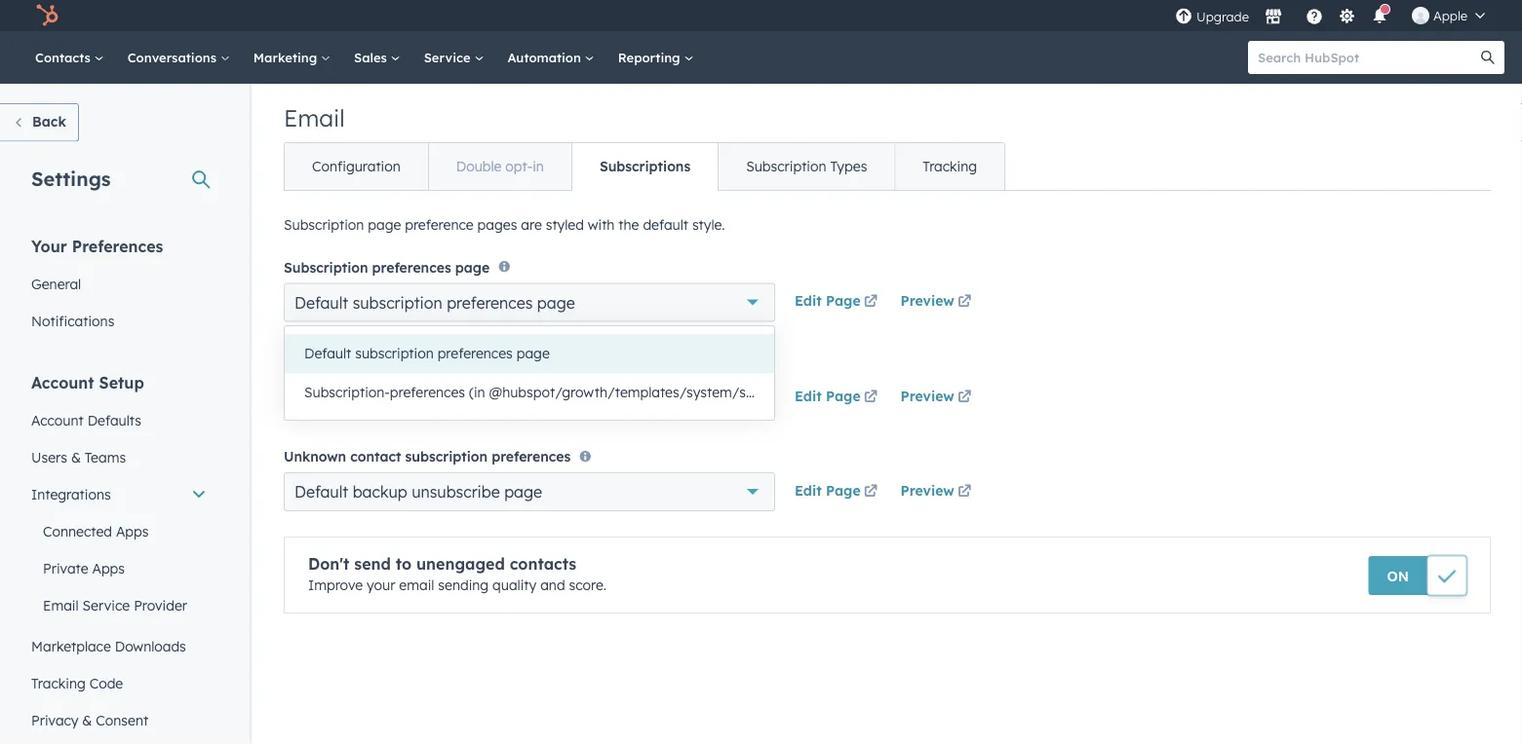 Task type: describe. For each thing, give the bounding box(es) containing it.
default
[[643, 216, 688, 234]]

marketplace downloads
[[31, 638, 186, 655]]

link opens in a new window image for default backup unsubscribe page preview link
[[958, 486, 971, 499]]

privacy
[[31, 712, 78, 729]]

link opens in a new window image for default subscription preferences page preview link
[[958, 291, 971, 314]]

account defaults
[[31, 412, 141, 429]]

link opens in a new window image for "edit page" link corresponding to default backup unsubscribe page
[[864, 486, 878, 499]]

default backup unsubscribe page
[[294, 483, 542, 502]]

settings image
[[1338, 8, 1356, 26]]

page for default subscription preferences page
[[826, 292, 861, 309]]

account defaults link
[[20, 402, 218, 439]]

consent
[[96, 712, 148, 729]]

default subscription preferences page button
[[284, 283, 775, 322]]

page inside button
[[516, 345, 550, 362]]

your preferences
[[31, 236, 163, 256]]

upgrade image
[[1175, 8, 1192, 26]]

email service provider
[[43, 597, 187, 614]]

conversations
[[127, 49, 220, 65]]

styled
[[546, 216, 584, 234]]

email for email
[[284, 103, 345, 133]]

tracking link
[[894, 143, 1004, 190]]

email service provider link
[[20, 587, 218, 625]]

subscriptions
[[600, 158, 691, 175]]

preview for default backup unsubscribe page
[[901, 482, 954, 499]]

subscription inside dropdown button
[[353, 293, 442, 312]]

contacts
[[35, 49, 94, 65]]

account for account setup
[[31, 373, 94, 392]]

Search HubSpot search field
[[1248, 41, 1487, 74]]

link opens in a new window image inside "edit page" link
[[864, 391, 878, 404]]

backup
[[353, 483, 407, 502]]

preview link for default backup unsubscribe page
[[901, 481, 975, 504]]

help image
[[1306, 9, 1323, 26]]

back
[[32, 113, 66, 130]]

types
[[830, 158, 867, 175]]

edit for default subscription preferences page
[[795, 292, 822, 309]]

default subscription preferences page inside button
[[304, 345, 550, 362]]

page inside "popup button"
[[504, 483, 542, 502]]

are
[[521, 216, 542, 234]]

double
[[456, 158, 502, 175]]

on
[[1387, 568, 1409, 585]]

default for default backup unsubscribe page
[[294, 483, 348, 502]]

hubspot link
[[23, 4, 73, 27]]

link opens in a new window image inside preview link
[[958, 296, 971, 309]]

score.
[[569, 577, 607, 594]]

subscription-
[[304, 384, 390, 401]]

subscription page preference pages are styled with the default style.
[[284, 216, 725, 234]]

teams
[[85, 449, 126, 466]]

service link
[[412, 31, 496, 84]]

your
[[31, 236, 67, 256]]

subscription for subscription update confirmation page
[[284, 354, 368, 371]]

reporting
[[618, 49, 684, 65]]

account setup element
[[20, 372, 218, 745]]

integrations
[[31, 486, 111, 503]]

edit page for default subscription preferences page
[[795, 292, 861, 309]]

default for default subscription preferences page
[[294, 293, 348, 312]]

edit page for default backup unsubscribe page
[[795, 482, 861, 499]]

setup
[[99, 373, 144, 392]]

marketplaces button
[[1253, 0, 1294, 31]]

page inside dropdown button
[[537, 293, 575, 312]]

private apps link
[[20, 550, 218, 587]]

and
[[540, 577, 565, 594]]

menu containing apple
[[1173, 0, 1499, 31]]

preview for default subscription confirmation page
[[901, 387, 954, 404]]

default inside button
[[304, 345, 351, 362]]

downloads
[[115, 638, 186, 655]]

email
[[399, 577, 434, 594]]

provider
[[134, 597, 187, 614]]

privacy & consent
[[31, 712, 148, 729]]

default backup unsubscribe page button
[[284, 473, 775, 512]]

your
[[367, 577, 395, 594]]

confirmation for update
[[424, 354, 511, 371]]

search button
[[1471, 41, 1504, 74]]

your preferences element
[[20, 235, 218, 340]]

service inside service "link"
[[424, 49, 474, 65]]

list box containing default subscription preferences page
[[285, 327, 935, 420]]

preferences.html)
[[823, 384, 935, 401]]

notifications link
[[20, 303, 218, 340]]

subscription for subscription types
[[746, 158, 826, 175]]

subscription update confirmation page
[[284, 354, 550, 371]]

search image
[[1481, 51, 1495, 64]]

apps for connected apps
[[116, 523, 149, 540]]

link opens in a new window image for "edit page" link corresponding to default backup unsubscribe page
[[864, 481, 878, 504]]

send
[[354, 555, 391, 574]]

edit for default backup unsubscribe page
[[795, 482, 822, 499]]

edit for default subscription confirmation page
[[795, 387, 822, 404]]

apps for private apps
[[92, 560, 125, 577]]

double opt-in link
[[428, 143, 571, 190]]

& for privacy
[[82, 712, 92, 729]]

general
[[31, 275, 81, 293]]

account setup
[[31, 373, 144, 392]]

edit page link for default subscription preferences page
[[795, 291, 881, 314]]

default subscription confirmation page
[[294, 388, 584, 407]]

subscription preferences page
[[284, 259, 490, 276]]

help button
[[1298, 0, 1331, 31]]

private apps
[[43, 560, 125, 577]]

to
[[396, 555, 412, 574]]

default for default subscription confirmation page
[[294, 388, 348, 407]]

code
[[89, 675, 123, 692]]

apple button
[[1400, 0, 1497, 31]]

apple
[[1433, 7, 1467, 23]]

subscription-preferences (in @hubspot/growth/templates/system/subscription-preferences.html)
[[304, 384, 935, 401]]

defaults
[[87, 412, 141, 429]]

preferences
[[72, 236, 163, 256]]

& for users
[[71, 449, 81, 466]]

subscription inside button
[[355, 345, 434, 362]]

privacy & consent link
[[20, 703, 218, 740]]

subscription up unsubscribe
[[405, 449, 488, 466]]

preview for default subscription preferences page
[[901, 292, 954, 309]]

don't send to unengaged contacts improve your email sending quality and score.
[[308, 555, 607, 594]]

with
[[588, 216, 615, 234]]

page for default subscription confirmation page
[[826, 387, 861, 404]]

integrations button
[[20, 476, 218, 513]]

preview link for default subscription confirmation page
[[901, 386, 975, 409]]

notifications image
[[1371, 9, 1388, 26]]

account for account defaults
[[31, 412, 84, 429]]



Task type: locate. For each thing, give the bounding box(es) containing it.
0 vertical spatial email
[[284, 103, 345, 133]]

unknown
[[284, 449, 346, 466]]

edit page
[[795, 292, 861, 309], [795, 387, 861, 404], [795, 482, 861, 499]]

default subscription preferences page down subscription preferences page
[[294, 293, 575, 312]]

2 preview from the top
[[901, 387, 954, 404]]

0 vertical spatial tracking
[[923, 158, 977, 175]]

edit page link for default subscription confirmation page
[[795, 386, 881, 409]]

general link
[[20, 266, 218, 303]]

2 account from the top
[[31, 412, 84, 429]]

tracking inside 'link'
[[923, 158, 977, 175]]

2 edit page from the top
[[795, 387, 861, 404]]

0 vertical spatial default subscription preferences page
[[294, 293, 575, 312]]

3 edit page from the top
[[795, 482, 861, 499]]

service right sales link
[[424, 49, 474, 65]]

opt-
[[505, 158, 533, 175]]

1 edit from the top
[[795, 292, 822, 309]]

1 vertical spatial &
[[82, 712, 92, 729]]

tracking for tracking
[[923, 158, 977, 175]]

0 horizontal spatial &
[[71, 449, 81, 466]]

contact
[[350, 449, 401, 466]]

default down subscription preferences page
[[294, 293, 348, 312]]

account inside account defaults link
[[31, 412, 84, 429]]

marketing
[[253, 49, 321, 65]]

preferences up default subscription preferences page button
[[447, 293, 533, 312]]

link opens in a new window image for "edit page" link related to default subscription preferences page
[[864, 296, 878, 309]]

apps inside connected apps "link"
[[116, 523, 149, 540]]

email up the configuration
[[284, 103, 345, 133]]

default down 'unknown'
[[294, 483, 348, 502]]

1 vertical spatial tracking
[[31, 675, 86, 692]]

page
[[826, 292, 861, 309], [826, 387, 861, 404], [826, 482, 861, 499]]

connected apps link
[[20, 513, 218, 550]]

1 horizontal spatial service
[[424, 49, 474, 65]]

link opens in a new window image for default subscription confirmation page preview link
[[958, 391, 971, 404]]

0 vertical spatial preview
[[901, 292, 954, 309]]

confirmation down default subscription preferences page button
[[447, 388, 541, 407]]

email down private
[[43, 597, 79, 614]]

0 horizontal spatial service
[[82, 597, 130, 614]]

preferences up (in
[[437, 345, 513, 362]]

confirmation inside 'popup button'
[[447, 388, 541, 407]]

service inside email service provider link
[[82, 597, 130, 614]]

0 horizontal spatial email
[[43, 597, 79, 614]]

1 vertical spatial default subscription preferences page
[[304, 345, 550, 362]]

settings link
[[1335, 5, 1359, 26]]

apps down integrations button
[[116, 523, 149, 540]]

1 vertical spatial apps
[[92, 560, 125, 577]]

configuration
[[312, 158, 401, 175]]

tracking for tracking code
[[31, 675, 86, 692]]

1 account from the top
[[31, 373, 94, 392]]

1 vertical spatial preview link
[[901, 386, 975, 409]]

subscription inside 'popup button'
[[353, 388, 442, 407]]

preview
[[901, 292, 954, 309], [901, 387, 954, 404], [901, 482, 954, 499]]

edit page link
[[795, 291, 881, 314], [795, 386, 881, 409], [795, 481, 881, 504]]

connected apps
[[43, 523, 149, 540]]

subscription
[[746, 158, 826, 175], [284, 216, 364, 234], [284, 259, 368, 276], [284, 354, 368, 371]]

settings
[[31, 166, 111, 191]]

default inside "popup button"
[[294, 483, 348, 502]]

1 page from the top
[[826, 292, 861, 309]]

1 preview from the top
[[901, 292, 954, 309]]

link opens in a new window image for "edit page" link corresponding to default subscription confirmation page
[[864, 386, 878, 409]]

default inside 'popup button'
[[294, 388, 348, 407]]

reporting link
[[606, 31, 705, 84]]

1 vertical spatial preview
[[901, 387, 954, 404]]

page
[[368, 216, 401, 234], [455, 259, 490, 276], [537, 293, 575, 312], [516, 345, 550, 362], [515, 354, 550, 371], [546, 388, 584, 407], [504, 483, 542, 502]]

account
[[31, 373, 94, 392], [31, 412, 84, 429]]

style.
[[692, 216, 725, 234]]

1 horizontal spatial tracking
[[923, 158, 977, 175]]

default subscription preferences page inside dropdown button
[[294, 293, 575, 312]]

2 vertical spatial edit
[[795, 482, 822, 499]]

notifications
[[31, 312, 114, 330]]

0 vertical spatial confirmation
[[424, 354, 511, 371]]

preferences inside dropdown button
[[447, 293, 533, 312]]

marketing link
[[242, 31, 342, 84]]

update
[[372, 354, 420, 371]]

default
[[294, 293, 348, 312], [304, 345, 351, 362], [294, 388, 348, 407], [294, 483, 348, 502]]

default subscription confirmation page button
[[284, 378, 775, 417]]

notifications button
[[1363, 0, 1396, 31]]

subscription
[[353, 293, 442, 312], [355, 345, 434, 362], [353, 388, 442, 407], [405, 449, 488, 466]]

preferences up default backup unsubscribe page "popup button"
[[492, 449, 571, 466]]

0 vertical spatial edit
[[795, 292, 822, 309]]

email
[[284, 103, 345, 133], [43, 597, 79, 614]]

1 edit page link from the top
[[795, 291, 881, 314]]

users
[[31, 449, 67, 466]]

confirmation up (in
[[424, 354, 511, 371]]

unsubscribe
[[412, 483, 500, 502]]

& right 'users'
[[71, 449, 81, 466]]

2 vertical spatial page
[[826, 482, 861, 499]]

unengaged
[[416, 555, 505, 574]]

navigation
[[284, 142, 1005, 191]]

don't
[[308, 555, 349, 574]]

2 vertical spatial edit page
[[795, 482, 861, 499]]

contacts
[[510, 555, 576, 574]]

apps
[[116, 523, 149, 540], [92, 560, 125, 577]]

quality
[[492, 577, 536, 594]]

default up subscription-
[[304, 345, 351, 362]]

0 vertical spatial page
[[826, 292, 861, 309]]

sending
[[438, 577, 489, 594]]

subscription down update
[[353, 388, 442, 407]]

1 vertical spatial page
[[826, 387, 861, 404]]

default subscription preferences page
[[294, 293, 575, 312], [304, 345, 550, 362]]

hubspot image
[[35, 4, 59, 27]]

apps up the email service provider
[[92, 560, 125, 577]]

2 edit from the top
[[795, 387, 822, 404]]

2 page from the top
[[826, 387, 861, 404]]

tracking code
[[31, 675, 123, 692]]

unknown contact subscription preferences
[[284, 449, 571, 466]]

list box
[[285, 327, 935, 420]]

3 preview link from the top
[[901, 481, 975, 504]]

users & teams link
[[20, 439, 218, 476]]

(in
[[469, 384, 485, 401]]

menu
[[1173, 0, 1499, 31]]

0 vertical spatial account
[[31, 373, 94, 392]]

0 vertical spatial preview link
[[901, 291, 975, 314]]

email inside account setup element
[[43, 597, 79, 614]]

account up account defaults
[[31, 373, 94, 392]]

1 vertical spatial account
[[31, 412, 84, 429]]

1 horizontal spatial email
[[284, 103, 345, 133]]

0 horizontal spatial tracking
[[31, 675, 86, 692]]

configuration link
[[285, 143, 428, 190]]

2 vertical spatial preview
[[901, 482, 954, 499]]

0 vertical spatial edit page
[[795, 292, 861, 309]]

default subscription preferences page button
[[285, 334, 774, 373]]

default inside dropdown button
[[294, 293, 348, 312]]

navigation containing configuration
[[284, 142, 1005, 191]]

0 vertical spatial apps
[[116, 523, 149, 540]]

1 vertical spatial edit page
[[795, 387, 861, 404]]

sales
[[354, 49, 391, 65]]

1 vertical spatial service
[[82, 597, 130, 614]]

0 vertical spatial &
[[71, 449, 81, 466]]

preferences down subscription update confirmation page
[[390, 384, 465, 401]]

subscription-preferences (in @hubspot/growth/templates/system/subscription-preferences.html) button
[[285, 373, 935, 412]]

subscription for subscription page preference pages are styled with the default style.
[[284, 216, 364, 234]]

page for default backup unsubscribe page
[[826, 482, 861, 499]]

tracking inside account setup element
[[31, 675, 86, 692]]

users & teams
[[31, 449, 126, 466]]

preference
[[405, 216, 474, 234]]

marketplace downloads link
[[20, 628, 218, 665]]

private
[[43, 560, 88, 577]]

3 preview from the top
[[901, 482, 954, 499]]

tracking code link
[[20, 665, 218, 703]]

preview link for default subscription preferences page
[[901, 291, 975, 314]]

@hubspot/growth/templates/system/subscription-
[[489, 384, 823, 401]]

&
[[71, 449, 81, 466], [82, 712, 92, 729]]

3 page from the top
[[826, 482, 861, 499]]

edit
[[795, 292, 822, 309], [795, 387, 822, 404], [795, 482, 822, 499]]

automation
[[507, 49, 585, 65]]

link opens in a new window image for "edit page" link related to default subscription preferences page
[[864, 291, 878, 314]]

1 edit page from the top
[[795, 292, 861, 309]]

subscription types link
[[718, 143, 894, 190]]

1 vertical spatial edit
[[795, 387, 822, 404]]

sales link
[[342, 31, 412, 84]]

2 edit page link from the top
[[795, 386, 881, 409]]

subscription down subscription preferences page
[[353, 293, 442, 312]]

3 edit from the top
[[795, 482, 822, 499]]

preferences
[[372, 259, 451, 276], [447, 293, 533, 312], [437, 345, 513, 362], [390, 384, 465, 401], [492, 449, 571, 466]]

1 vertical spatial email
[[43, 597, 79, 614]]

link opens in a new window image
[[864, 291, 878, 314], [958, 291, 971, 314], [958, 296, 971, 309], [864, 386, 878, 409], [864, 391, 878, 404], [864, 481, 878, 504]]

subscriptions link
[[571, 143, 718, 190]]

1 vertical spatial edit page link
[[795, 386, 881, 409]]

bob builder image
[[1412, 7, 1429, 24]]

0 vertical spatial service
[[424, 49, 474, 65]]

account up 'users'
[[31, 412, 84, 429]]

marketplaces image
[[1265, 9, 1282, 26]]

connected
[[43, 523, 112, 540]]

2 preview link from the top
[[901, 386, 975, 409]]

2 vertical spatial preview link
[[901, 481, 975, 504]]

marketplace
[[31, 638, 111, 655]]

1 vertical spatial confirmation
[[447, 388, 541, 407]]

3 edit page link from the top
[[795, 481, 881, 504]]

edit page link for default backup unsubscribe page
[[795, 481, 881, 504]]

automation link
[[496, 31, 606, 84]]

subscription for subscription preferences page
[[284, 259, 368, 276]]

edit page for default subscription confirmation page
[[795, 387, 861, 404]]

default up 'unknown'
[[294, 388, 348, 407]]

1 preview link from the top
[[901, 291, 975, 314]]

link opens in a new window image
[[864, 296, 878, 309], [958, 386, 971, 409], [958, 391, 971, 404], [958, 481, 971, 504], [864, 486, 878, 499], [958, 486, 971, 499]]

default subscription preferences page up the default subscription confirmation page
[[304, 345, 550, 362]]

back link
[[0, 103, 79, 142]]

& right privacy
[[82, 712, 92, 729]]

upgrade
[[1196, 9, 1249, 25]]

conversations link
[[116, 31, 242, 84]]

apps inside private apps link
[[92, 560, 125, 577]]

subscription inside navigation
[[746, 158, 826, 175]]

preferences down preference
[[372, 259, 451, 276]]

page inside 'popup button'
[[546, 388, 584, 407]]

0 vertical spatial edit page link
[[795, 291, 881, 314]]

2 vertical spatial edit page link
[[795, 481, 881, 504]]

confirmation for subscription
[[447, 388, 541, 407]]

email for email service provider
[[43, 597, 79, 614]]

pages
[[477, 216, 517, 234]]

service down private apps link
[[82, 597, 130, 614]]

the
[[619, 216, 639, 234]]

improve
[[308, 577, 363, 594]]

1 horizontal spatial &
[[82, 712, 92, 729]]

subscription up subscription-
[[355, 345, 434, 362]]



Task type: vqa. For each thing, say whether or not it's contained in the screenshot.
second See
no



